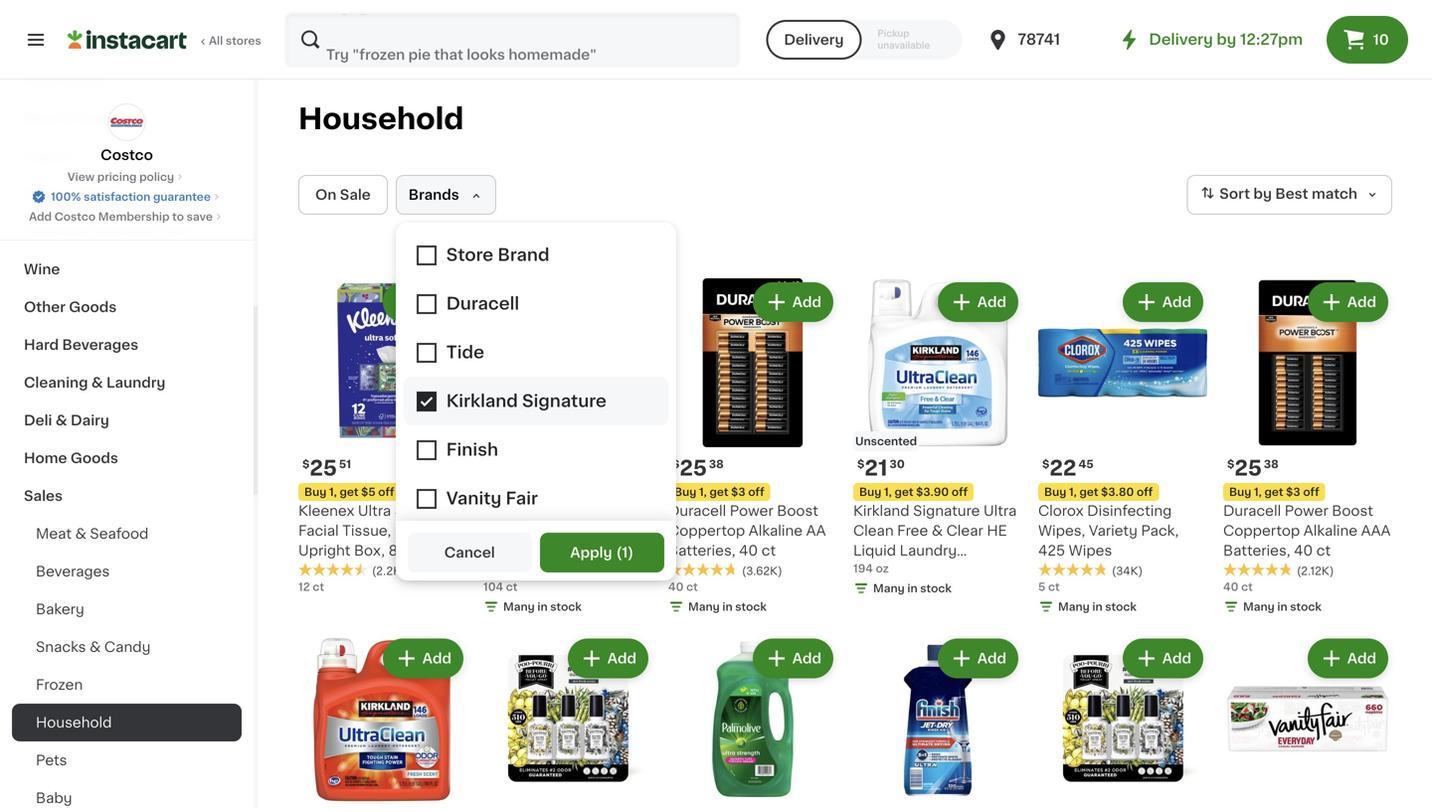 Task type: describe. For each thing, give the bounding box(es) containing it.
kirkland
[[854, 504, 910, 518]]

upright
[[298, 544, 351, 558]]

3 off from the left
[[749, 487, 765, 498]]

& inside kirkland signature ultra clean free & clear he liquid laundry detergent, 146 loads, 194 fl oz
[[932, 524, 943, 538]]

sale
[[340, 188, 371, 202]]

2 104 from the top
[[484, 582, 504, 593]]

many in stock for tide pods plus ultra oxi laundry detergent, 104 ct
[[503, 602, 582, 613]]

off for $ 25 51
[[378, 487, 395, 498]]

100% satisfaction guarantee button
[[31, 185, 223, 205]]

40 inside duracell power boost coppertop alkaline aaa batteries, 40 ct
[[1295, 544, 1314, 558]]

product group containing 21
[[854, 279, 1023, 601]]

oxi
[[484, 524, 509, 538]]

in for duracell power boost coppertop alkaline aa batteries, 40 ct
[[723, 602, 733, 613]]

1 vertical spatial costco
[[54, 211, 96, 222]]

0 horizontal spatial laundry
[[106, 376, 166, 390]]

45
[[1079, 459, 1094, 470]]

25 for duracell power boost coppertop alkaline aaa batteries, 40 ct
[[1235, 458, 1262, 479]]

194 oz
[[854, 564, 889, 575]]

$ 25 51
[[302, 458, 351, 479]]

get for $ 21 30
[[895, 487, 914, 498]]

10 button
[[1327, 16, 1409, 64]]

on sale button
[[298, 175, 388, 215]]

25 for duracell power boost coppertop alkaline aa batteries, 40 ct
[[680, 458, 707, 479]]

duracell power boost coppertop alkaline aaa batteries, 40 ct
[[1224, 504, 1391, 558]]

alkaline for aaa
[[1304, 524, 1358, 538]]

health & personal care
[[24, 225, 191, 239]]

pricing
[[97, 172, 137, 183]]

ct inside duracell power boost coppertop alkaline aaa batteries, 40 ct
[[1317, 544, 1331, 558]]

ultra inside kirkland signature ultra clean free & clear he liquid laundry detergent, 146 loads, 194 fl oz
[[984, 504, 1017, 518]]

(187)
[[557, 566, 584, 577]]

0 vertical spatial oz
[[876, 564, 889, 575]]

deli
[[24, 414, 52, 428]]

sales
[[24, 490, 63, 503]]

1, for $ 21 30
[[885, 487, 892, 498]]

22
[[1050, 458, 1077, 479]]

buy 1, get $3.80 off
[[1045, 487, 1153, 498]]

many in stock for duracell power boost coppertop alkaline aaa batteries, 40 ct
[[1244, 602, 1322, 613]]

other goods
[[24, 300, 117, 314]]

seafood
[[90, 527, 149, 541]]

oz inside kirkland signature ultra clean free & clear he liquid laundry detergent, 146 loads, 194 fl oz
[[894, 584, 911, 598]]

duracell for duracell power boost coppertop alkaline aaa batteries, 40 ct
[[1224, 504, 1282, 518]]

40 ct for duracell power boost coppertop alkaline aaa batteries, 40 ct
[[1224, 582, 1253, 593]]

$ for duracell power boost coppertop alkaline aaa batteries, 40 ct
[[1228, 459, 1235, 470]]

view pricing policy
[[68, 172, 174, 183]]

delivery by 12:27pm
[[1150, 32, 1303, 47]]

to
[[172, 211, 184, 222]]

electronics
[[24, 74, 105, 88]]

guarantee
[[153, 192, 211, 202]]

candy
[[104, 641, 151, 655]]

service type group
[[766, 20, 962, 60]]

bakery
[[36, 603, 84, 617]]

194 inside kirkland signature ultra clean free & clear he liquid laundry detergent, 146 loads, 194 fl oz
[[854, 584, 878, 598]]

(34k)
[[1112, 566, 1143, 577]]

stock for tide pods plus ultra oxi laundry detergent, 104 ct
[[550, 602, 582, 613]]

pets
[[36, 754, 67, 768]]

$ for duracell power boost coppertop alkaline aa batteries, 40 ct
[[673, 459, 680, 470]]

3 get from the left
[[710, 487, 729, 498]]

brands button
[[396, 175, 496, 215]]

detergent, inside the tide pods plus ultra oxi laundry detergent, 104 ct
[[573, 524, 649, 538]]

costco logo image
[[108, 103, 146, 141]]

0 horizontal spatial household
[[36, 716, 112, 730]]

425
[[1039, 544, 1066, 558]]

40 inside duracell power boost coppertop alkaline aa batteries, 40 ct
[[739, 544, 758, 558]]

in right "fl"
[[908, 584, 918, 595]]

wine link
[[12, 251, 242, 289]]

frozen link
[[12, 667, 242, 704]]

liquor link
[[12, 137, 242, 175]]

cancel
[[445, 546, 495, 560]]

free
[[898, 524, 929, 538]]

0 vertical spatial beverages
[[62, 338, 138, 352]]

sort by
[[1220, 187, 1273, 201]]

100% satisfaction guarantee
[[51, 192, 211, 202]]

$ for kirkland signature ultra clean free & clear he liquid laundry detergent, 146 loads, 194 fl oz
[[858, 459, 865, 470]]

delivery for delivery
[[784, 33, 844, 47]]

pets link
[[12, 742, 242, 780]]

instacart logo image
[[68, 28, 187, 52]]

get for $ 25 38
[[1265, 487, 1284, 498]]

add costco membership to save link
[[29, 209, 225, 225]]

deli & dairy
[[24, 414, 109, 428]]

beer
[[24, 111, 58, 125]]

beverages link
[[12, 553, 242, 591]]

best match
[[1276, 187, 1358, 201]]

match
[[1312, 187, 1358, 201]]

104 inside the tide pods plus ultra oxi laundry detergent, 104 ct
[[484, 544, 508, 558]]

boost for aa
[[777, 504, 819, 518]]

cleaning
[[24, 376, 88, 390]]

personal
[[90, 225, 153, 239]]

off for $ 25 38
[[1304, 487, 1320, 498]]

stock for duracell power boost coppertop alkaline aaa batteries, 40 ct
[[1291, 602, 1322, 613]]

tissue,
[[343, 524, 391, 538]]

snacks & candy
[[36, 641, 151, 655]]

coppertop for duracell power boost coppertop alkaline aaa batteries, 40 ct
[[1224, 524, 1301, 538]]

buy for $ 22 45
[[1045, 487, 1067, 498]]

on
[[315, 188, 337, 202]]

$ 25 38 for duracell power boost coppertop alkaline aa batteries, 40 ct
[[673, 458, 724, 479]]

12:27pm
[[1241, 32, 1303, 47]]

many for duracell power boost coppertop alkaline aa batteries, 40 ct
[[689, 602, 720, 613]]

$ 22 45
[[1043, 458, 1094, 479]]

51
[[339, 459, 351, 470]]

loads,
[[961, 564, 1002, 578]]

clorox disinfecting wipes, variety pack, 425 wipes
[[1039, 504, 1179, 558]]

baby
[[36, 792, 72, 806]]

disinfecting
[[1088, 504, 1172, 518]]

duracell power boost coppertop alkaline aa batteries, 40 ct
[[669, 504, 826, 558]]

& for personal
[[75, 225, 87, 239]]

$ 21 30
[[858, 458, 905, 479]]

aaa
[[1362, 524, 1391, 538]]

by for sort
[[1254, 187, 1273, 201]]

delivery by 12:27pm link
[[1118, 28, 1303, 52]]

paper
[[24, 187, 66, 201]]

& for dairy
[[56, 414, 67, 428]]

12 ct
[[298, 582, 324, 593]]

deli & dairy link
[[12, 402, 242, 440]]

on sale
[[315, 188, 371, 202]]

tide pods plus ultra oxi laundry detergent, 104 ct
[[484, 504, 649, 558]]

off for $ 22 45
[[1137, 487, 1153, 498]]

$ for kleenex ultra soft facial tissue, 3-ply, upright box, 85 tissues, 12 ct
[[302, 459, 310, 470]]

aa
[[807, 524, 826, 538]]

beverages inside 'link'
[[36, 565, 110, 579]]

clean
[[854, 524, 894, 538]]

meat & seafood link
[[12, 515, 242, 553]]

many down 194 oz
[[874, 584, 905, 595]]

laundry inside the tide pods plus ultra oxi laundry detergent, 104 ct
[[512, 524, 570, 538]]

power for aa
[[730, 504, 774, 518]]

5
[[1039, 582, 1046, 593]]

85
[[389, 544, 407, 558]]

variety
[[1089, 524, 1138, 538]]

ply,
[[410, 524, 436, 538]]

cancel button
[[408, 533, 532, 573]]

buy for $ 25 51
[[304, 487, 327, 498]]

batteries, for duracell power boost coppertop alkaline aaa batteries, 40 ct
[[1224, 544, 1291, 558]]

tissues,
[[411, 544, 467, 558]]

frozen
[[36, 679, 83, 693]]

2 buy 1, get $3 off from the left
[[1230, 487, 1320, 498]]

38 for duracell power boost coppertop alkaline aaa batteries, 40 ct
[[1264, 459, 1279, 470]]

1 horizontal spatial costco
[[101, 148, 153, 162]]

power for aaa
[[1285, 504, 1329, 518]]

get for $ 25 51
[[340, 487, 359, 498]]

many for tide pods plus ultra oxi laundry detergent, 104 ct
[[503, 602, 535, 613]]

stores
[[226, 35, 261, 46]]

liquor
[[24, 149, 70, 163]]

pack,
[[1142, 524, 1179, 538]]

wipes,
[[1039, 524, 1086, 538]]



Task type: locate. For each thing, give the bounding box(es) containing it.
goods down dairy
[[71, 452, 118, 466]]

he
[[987, 524, 1008, 538]]

2 ultra from the left
[[596, 504, 629, 518]]

1 horizontal spatial batteries,
[[1224, 544, 1291, 558]]

1 horizontal spatial detergent,
[[854, 564, 929, 578]]

2 horizontal spatial 25
[[1235, 458, 1262, 479]]

batteries, inside duracell power boost coppertop alkaline aaa batteries, 40 ct
[[1224, 544, 1291, 558]]

30
[[890, 459, 905, 470]]

21
[[865, 458, 888, 479]]

off up duracell power boost coppertop alkaline aaa batteries, 40 ct
[[1304, 487, 1320, 498]]

2 vertical spatial goods
[[71, 452, 118, 466]]

dairy
[[71, 414, 109, 428]]

in down duracell power boost coppertop alkaline aaa batteries, 40 ct
[[1278, 602, 1288, 613]]

1, up the pods
[[514, 487, 522, 498]]

costco up view pricing policy link
[[101, 148, 153, 162]]

paper goods
[[24, 187, 117, 201]]

kirkland signature ultra clean free & clear he liquid laundry detergent, 146 loads, 194 fl oz
[[854, 504, 1017, 598]]

194 left "fl"
[[854, 584, 878, 598]]

40 ct down duracell power boost coppertop alkaline aa batteries, 40 ct
[[669, 582, 698, 593]]

& down signature at the right of page
[[932, 524, 943, 538]]

1 horizontal spatial laundry
[[512, 524, 570, 538]]

ct inside kleenex ultra soft facial tissue, 3-ply, upright box, 85 tissues, 12 ct
[[316, 564, 331, 578]]

buy up duracell power boost coppertop alkaline aaa batteries, 40 ct
[[1230, 487, 1252, 498]]

1 12 from the top
[[298, 564, 313, 578]]

many down duracell power boost coppertop alkaline aa batteries, 40 ct
[[689, 602, 720, 613]]

0 horizontal spatial power
[[730, 504, 774, 518]]

1 horizontal spatial household
[[298, 105, 464, 133]]

5 buy from the left
[[1045, 487, 1067, 498]]

in down duracell power boost coppertop alkaline aa batteries, 40 ct
[[723, 602, 733, 613]]

2 vertical spatial laundry
[[900, 544, 957, 558]]

stock down 146
[[921, 584, 952, 595]]

104 down oxi
[[484, 544, 508, 558]]

2 batteries, from the left
[[1224, 544, 1291, 558]]

38 up duracell power boost coppertop alkaline aa batteries, 40 ct
[[709, 459, 724, 470]]

1 alkaline from the left
[[749, 524, 803, 538]]

25 left 51
[[310, 458, 337, 479]]

1 buy from the left
[[304, 487, 327, 498]]

clear
[[947, 524, 984, 538]]

(3.62k)
[[742, 566, 783, 577]]

buy for $ 21 30
[[860, 487, 882, 498]]

$ inside $ 25 51
[[302, 459, 310, 470]]

25 up duracell power boost coppertop alkaline aaa batteries, 40 ct
[[1235, 458, 1262, 479]]

stock down the (2.12k)
[[1291, 602, 1322, 613]]

boost inside duracell power boost coppertop alkaline aa batteries, 40 ct
[[777, 504, 819, 518]]

coppertop inside duracell power boost coppertop alkaline aa batteries, 40 ct
[[669, 524, 745, 538]]

12
[[298, 564, 313, 578], [298, 582, 310, 593]]

0 vertical spatial goods
[[69, 187, 117, 201]]

& for laundry
[[91, 376, 103, 390]]

buy for $ 25 38
[[1230, 487, 1252, 498]]

78741 button
[[986, 12, 1106, 68]]

1, up duracell power boost coppertop alkaline aa batteries, 40 ct
[[699, 487, 707, 498]]

2 40 ct from the left
[[1224, 582, 1253, 593]]

off for $ 21 30
[[952, 487, 968, 498]]

5 ct
[[1039, 582, 1060, 593]]

detergent, up "fl"
[[854, 564, 929, 578]]

by right sort
[[1254, 187, 1273, 201]]

1, up kleenex at the bottom left of page
[[329, 487, 337, 498]]

boost for aaa
[[1333, 504, 1374, 518]]

duracell inside duracell power boost coppertop alkaline aa batteries, 40 ct
[[669, 504, 727, 518]]

&
[[61, 111, 73, 125], [75, 225, 87, 239], [91, 376, 103, 390], [56, 414, 67, 428], [932, 524, 943, 538], [75, 527, 86, 541], [90, 641, 101, 655]]

2 horizontal spatial laundry
[[900, 544, 957, 558]]

6 off from the left
[[1304, 487, 1320, 498]]

ct inside the tide pods plus ultra oxi laundry detergent, 104 ct
[[512, 544, 526, 558]]

snacks & candy link
[[12, 629, 242, 667]]

1 1, from the left
[[329, 487, 337, 498]]

wipes
[[1069, 544, 1113, 558]]

1 horizontal spatial oz
[[894, 584, 911, 598]]

beverages up cleaning & laundry
[[62, 338, 138, 352]]

40 ct down duracell power boost coppertop alkaline aaa batteries, 40 ct
[[1224, 582, 1253, 593]]

None search field
[[285, 12, 741, 68]]

meat & seafood
[[36, 527, 149, 541]]

0 horizontal spatial 25
[[310, 458, 337, 479]]

0 horizontal spatial 40 ct
[[669, 582, 698, 593]]

alkaline inside duracell power boost coppertop alkaline aa batteries, 40 ct
[[749, 524, 803, 538]]

1 horizontal spatial duracell
[[1224, 504, 1282, 518]]

1, for $ 25 51
[[329, 487, 337, 498]]

beverages
[[62, 338, 138, 352], [36, 565, 110, 579]]

off up plus
[[582, 487, 598, 498]]

$ for clorox disinfecting wipes, variety pack, 425 wipes
[[1043, 459, 1050, 470]]

1 off from the left
[[378, 487, 395, 498]]

delivery for delivery by 12:27pm
[[1150, 32, 1214, 47]]

1 horizontal spatial 38
[[1264, 459, 1279, 470]]

many
[[874, 584, 905, 595], [503, 602, 535, 613], [689, 602, 720, 613], [1059, 602, 1090, 613], [1244, 602, 1275, 613]]

ultra down $5
[[358, 504, 391, 518]]

1 40 ct from the left
[[669, 582, 698, 593]]

4 1, from the left
[[885, 487, 892, 498]]

satisfaction
[[84, 192, 151, 202]]

goods up hard beverages
[[69, 300, 117, 314]]

boost inside duracell power boost coppertop alkaline aaa batteries, 40 ct
[[1333, 504, 1374, 518]]

2 boost from the left
[[1333, 504, 1374, 518]]

2 $ from the left
[[673, 459, 680, 470]]

hard beverages
[[24, 338, 138, 352]]

box,
[[354, 544, 385, 558]]

household link
[[12, 704, 242, 742]]

1 buy 1, get $3 off from the left
[[675, 487, 765, 498]]

$3 up duracell power boost coppertop alkaline aa batteries, 40 ct
[[731, 487, 746, 498]]

2 194 from the top
[[854, 584, 878, 598]]

buy up kleenex at the bottom left of page
[[304, 487, 327, 498]]

(2.2k)
[[372, 566, 406, 577]]

many down 5 ct
[[1059, 602, 1090, 613]]

0 horizontal spatial costco
[[54, 211, 96, 222]]

off
[[378, 487, 395, 498], [582, 487, 598, 498], [749, 487, 765, 498], [952, 487, 968, 498], [1137, 487, 1153, 498], [1304, 487, 1320, 498]]

1 horizontal spatial ultra
[[596, 504, 629, 518]]

snacks
[[36, 641, 86, 655]]

in for tide pods plus ultra oxi laundry detergent, 104 ct
[[538, 602, 548, 613]]

electronics link
[[12, 62, 242, 99]]

0 horizontal spatial coppertop
[[669, 524, 745, 538]]

off right $5
[[378, 487, 395, 498]]

oz right "fl"
[[894, 584, 911, 598]]

off up signature at the right of page
[[952, 487, 968, 498]]

detergent, up (
[[573, 524, 649, 538]]

0 horizontal spatial $3
[[731, 487, 746, 498]]

0 horizontal spatial oz
[[876, 564, 889, 575]]

40 ct for duracell power boost coppertop alkaline aa batteries, 40 ct
[[669, 582, 698, 593]]

signature
[[914, 504, 981, 518]]

apply
[[571, 546, 612, 560]]

goods down the view
[[69, 187, 117, 201]]

laundry up the deli & dairy link
[[106, 376, 166, 390]]

1 horizontal spatial $3
[[1287, 487, 1301, 498]]

by inside field
[[1254, 187, 1273, 201]]

all stores
[[209, 35, 261, 46]]

38 for duracell power boost coppertop alkaline aa batteries, 40 ct
[[709, 459, 724, 470]]

buy 1, get $3.90 off
[[860, 487, 968, 498]]

1 horizontal spatial 40 ct
[[1224, 582, 1253, 593]]

0 vertical spatial household
[[298, 105, 464, 133]]

1 boost from the left
[[777, 504, 819, 518]]

beverages up bakery
[[36, 565, 110, 579]]

in for duracell power boost coppertop alkaline aaa batteries, 40 ct
[[1278, 602, 1288, 613]]

1, for $ 22 45
[[1070, 487, 1077, 498]]

2 off from the left
[[582, 487, 598, 498]]

by for delivery
[[1217, 32, 1237, 47]]

$3 up duracell power boost coppertop alkaline aaa batteries, 40 ct
[[1287, 487, 1301, 498]]

2 12 from the top
[[298, 582, 310, 593]]

Search field
[[287, 14, 739, 66]]

1 power from the left
[[730, 504, 774, 518]]

power inside duracell power boost coppertop alkaline aaa batteries, 40 ct
[[1285, 504, 1329, 518]]

3 buy from the left
[[675, 487, 697, 498]]

1 horizontal spatial delivery
[[1150, 32, 1214, 47]]

1 horizontal spatial power
[[1285, 504, 1329, 518]]

40 ct
[[669, 582, 698, 593], [1224, 582, 1253, 593]]

many in stock down the (2.12k)
[[1244, 602, 1322, 613]]

household down frozen
[[36, 716, 112, 730]]

1 vertical spatial oz
[[894, 584, 911, 598]]

4 get from the left
[[895, 487, 914, 498]]

beer & cider
[[24, 111, 115, 125]]

104
[[484, 544, 508, 558], [484, 582, 504, 593]]

0 horizontal spatial by
[[1217, 32, 1237, 47]]

coppertop up (3.62k) at the bottom
[[669, 524, 745, 538]]

duracell inside duracell power boost coppertop alkaline aaa batteries, 40 ct
[[1224, 504, 1282, 518]]

alkaline up the (2.12k)
[[1304, 524, 1358, 538]]

1 ultra from the left
[[358, 504, 391, 518]]

1 104 from the top
[[484, 544, 508, 558]]

many down '104 ct'
[[503, 602, 535, 613]]

batteries, inside duracell power boost coppertop alkaline aa batteries, 40 ct
[[669, 544, 736, 558]]

stock down (3.62k) at the bottom
[[736, 602, 767, 613]]

laundry down "free"
[[900, 544, 957, 558]]

& right beer
[[61, 111, 73, 125]]

meat
[[36, 527, 72, 541]]

duracell for duracell power boost coppertop alkaline aa batteries, 40 ct
[[669, 504, 727, 518]]

& inside "link"
[[90, 641, 101, 655]]

1 vertical spatial detergent,
[[854, 564, 929, 578]]

many in stock down (34k) at right bottom
[[1059, 602, 1137, 613]]

many in stock down (3.62k) at the bottom
[[689, 602, 767, 613]]

get left $3.90
[[895, 487, 914, 498]]

6 get from the left
[[1265, 487, 1284, 498]]

0 horizontal spatial ultra
[[358, 504, 391, 518]]

1 $3 from the left
[[731, 487, 746, 498]]

0 vertical spatial detergent,
[[573, 524, 649, 538]]

detergent, inside kirkland signature ultra clean free & clear he liquid laundry detergent, 146 loads, 194 fl oz
[[854, 564, 929, 578]]

delivery inside button
[[784, 33, 844, 47]]

1 horizontal spatial $ 25 38
[[1228, 458, 1279, 479]]

cleaning & laundry link
[[12, 364, 242, 402]]

0 horizontal spatial 38
[[709, 459, 724, 470]]

goods for other goods
[[69, 300, 117, 314]]

3 $ from the left
[[858, 459, 865, 470]]

104 down cancel button
[[484, 582, 504, 593]]

buy 1, get $3 off up duracell power boost coppertop alkaline aaa batteries, 40 ct
[[1230, 487, 1320, 498]]

2 $ 25 38 from the left
[[1228, 458, 1279, 479]]

0 horizontal spatial detergent,
[[573, 524, 649, 538]]

goods
[[69, 187, 117, 201], [69, 300, 117, 314], [71, 452, 118, 466]]

10
[[1374, 33, 1390, 47]]

get up duracell power boost coppertop alkaline aaa batteries, 40 ct
[[1265, 487, 1284, 498]]

many in stock
[[874, 584, 952, 595], [503, 602, 582, 613], [689, 602, 767, 613], [1059, 602, 1137, 613], [1244, 602, 1322, 613]]

1, up duracell power boost coppertop alkaline aaa batteries, 40 ct
[[1255, 487, 1262, 498]]

2 $3 from the left
[[1287, 487, 1301, 498]]

4 off from the left
[[952, 487, 968, 498]]

5 get from the left
[[1080, 487, 1099, 498]]

view
[[68, 172, 95, 183]]

$ 25 38 up duracell power boost coppertop alkaline aaa batteries, 40 ct
[[1228, 458, 1279, 479]]

194 down liquid
[[854, 564, 874, 575]]

1 horizontal spatial by
[[1254, 187, 1273, 201]]

ultra up the "he" on the bottom right
[[984, 504, 1017, 518]]

2 25 from the left
[[680, 458, 707, 479]]

1 vertical spatial by
[[1254, 187, 1273, 201]]

1 $ from the left
[[302, 459, 310, 470]]

0 vertical spatial laundry
[[106, 376, 166, 390]]

$5
[[361, 487, 376, 498]]

& for candy
[[90, 641, 101, 655]]

38 up duracell power boost coppertop alkaline aaa batteries, 40 ct
[[1264, 459, 1279, 470]]

in down wipes
[[1093, 602, 1103, 613]]

delivery button
[[766, 20, 862, 60]]

$3
[[731, 487, 746, 498], [1287, 487, 1301, 498]]

get up duracell power boost coppertop alkaline aa batteries, 40 ct
[[710, 487, 729, 498]]

cider
[[76, 111, 115, 125]]

batteries,
[[669, 544, 736, 558], [1224, 544, 1291, 558]]

laundry inside kirkland signature ultra clean free & clear he liquid laundry detergent, 146 loads, 194 fl oz
[[900, 544, 957, 558]]

cleaning & laundry
[[24, 376, 166, 390]]

facial
[[298, 524, 339, 538]]

5 off from the left
[[1137, 487, 1153, 498]]

4 $ from the left
[[1043, 459, 1050, 470]]

off up duracell power boost coppertop alkaline aa batteries, 40 ct
[[749, 487, 765, 498]]

hard
[[24, 338, 59, 352]]

78741
[[1018, 32, 1061, 47]]

many in stock for clorox disinfecting wipes, variety pack, 425 wipes
[[1059, 602, 1137, 613]]

coppertop up the (2.12k)
[[1224, 524, 1301, 538]]

ultra inside kleenex ultra soft facial tissue, 3-ply, upright box, 85 tissues, 12 ct
[[358, 504, 391, 518]]

boost up aaa
[[1333, 504, 1374, 518]]

0 vertical spatial costco
[[101, 148, 153, 162]]

1 vertical spatial household
[[36, 716, 112, 730]]

25 up duracell power boost coppertop alkaline aa batteries, 40 ct
[[680, 458, 707, 479]]

0 horizontal spatial alkaline
[[749, 524, 803, 538]]

5 $ from the left
[[1228, 459, 1235, 470]]

12 up 12 ct at the bottom left
[[298, 564, 313, 578]]

0 horizontal spatial duracell
[[669, 504, 727, 518]]

2 38 from the left
[[1264, 459, 1279, 470]]

1 vertical spatial goods
[[69, 300, 117, 314]]

laundry down the pods
[[512, 524, 570, 538]]

3-
[[395, 524, 410, 538]]

power inside duracell power boost coppertop alkaline aa batteries, 40 ct
[[730, 504, 774, 518]]

buy up clorox
[[1045, 487, 1067, 498]]

get up the pods
[[525, 487, 544, 498]]

2 alkaline from the left
[[1304, 524, 1358, 538]]

in for clorox disinfecting wipes, variety pack, 425 wipes
[[1093, 602, 1103, 613]]

0 horizontal spatial boost
[[777, 504, 819, 518]]

care
[[156, 225, 191, 239]]

goods for home goods
[[71, 452, 118, 466]]

1, up kirkland
[[885, 487, 892, 498]]

many in stock down (187)
[[503, 602, 582, 613]]

many in stock for duracell power boost coppertop alkaline aa batteries, 40 ct
[[689, 602, 767, 613]]

2 get from the left
[[525, 487, 544, 498]]

get for $ 22 45
[[1080, 487, 1099, 498]]

1 horizontal spatial coppertop
[[1224, 524, 1301, 538]]

1 25 from the left
[[310, 458, 337, 479]]

ultra inside the tide pods plus ultra oxi laundry detergent, 104 ct
[[596, 504, 629, 518]]

buy 1, get $5 off
[[304, 487, 395, 498]]

buy up duracell power boost coppertop alkaline aa batteries, 40 ct
[[675, 487, 697, 498]]

0 vertical spatial 12
[[298, 564, 313, 578]]

12 inside kleenex ultra soft facial tissue, 3-ply, upright box, 85 tissues, 12 ct
[[298, 564, 313, 578]]

get left $5
[[340, 487, 359, 498]]

stock down (34k) at right bottom
[[1106, 602, 1137, 613]]

5 1, from the left
[[1070, 487, 1077, 498]]

by left 12:27pm
[[1217, 32, 1237, 47]]

bakery link
[[12, 591, 242, 629]]

product group
[[298, 279, 468, 595], [669, 279, 838, 619], [854, 279, 1023, 601], [1039, 279, 1208, 619], [1224, 279, 1393, 619], [298, 635, 468, 809], [484, 635, 653, 809], [669, 635, 838, 809], [854, 635, 1023, 809], [1039, 635, 1208, 809], [1224, 635, 1393, 809]]

buy up kirkland
[[860, 487, 882, 498]]

38
[[709, 459, 724, 470], [1264, 459, 1279, 470]]

goods for paper goods
[[69, 187, 117, 201]]

stock for duracell power boost coppertop alkaline aa batteries, 40 ct
[[736, 602, 767, 613]]

0 horizontal spatial batteries,
[[669, 544, 736, 558]]

3 1, from the left
[[699, 487, 707, 498]]

& up dairy
[[91, 376, 103, 390]]

& right deli on the left bottom
[[56, 414, 67, 428]]

many down duracell power boost coppertop alkaline aaa batteries, 40 ct
[[1244, 602, 1275, 613]]

many in stock down 146
[[874, 584, 952, 595]]

off up disinfecting
[[1137, 487, 1153, 498]]

many for duracell power boost coppertop alkaline aaa batteries, 40 ct
[[1244, 602, 1275, 613]]

1 $ 25 38 from the left
[[673, 458, 724, 479]]

buy 1, get $3 off
[[675, 487, 765, 498], [1230, 487, 1320, 498]]

1 duracell from the left
[[669, 504, 727, 518]]

& right meat
[[75, 527, 86, 541]]

1 194 from the top
[[854, 564, 874, 575]]

buy 1, get $5.40 off
[[490, 487, 598, 498]]

0 horizontal spatial buy 1, get $3 off
[[675, 487, 765, 498]]

1 coppertop from the left
[[669, 524, 745, 538]]

25 for kleenex ultra soft facial tissue, 3-ply, upright box, 85 tissues, 12 ct
[[310, 458, 337, 479]]

1 vertical spatial 104
[[484, 582, 504, 593]]

add button
[[385, 285, 462, 320], [755, 285, 832, 320], [940, 285, 1017, 320], [1125, 285, 1202, 320], [1310, 285, 1387, 320], [385, 641, 462, 677], [570, 641, 647, 677], [755, 641, 832, 677], [940, 641, 1017, 677], [1125, 641, 1202, 677], [1310, 641, 1387, 677]]

power up the (2.12k)
[[1285, 504, 1329, 518]]

1,
[[329, 487, 337, 498], [514, 487, 522, 498], [699, 487, 707, 498], [885, 487, 892, 498], [1070, 487, 1077, 498], [1255, 487, 1262, 498]]

coppertop for duracell power boost coppertop alkaline aa batteries, 40 ct
[[669, 524, 745, 538]]

1 vertical spatial 12
[[298, 582, 310, 593]]

0 vertical spatial by
[[1217, 32, 1237, 47]]

buy 1, get $3 off up duracell power boost coppertop alkaline aa batteries, 40 ct
[[675, 487, 765, 498]]

4 buy from the left
[[860, 487, 882, 498]]

& right health
[[75, 225, 87, 239]]

household up sale
[[298, 105, 464, 133]]

1 horizontal spatial buy 1, get $3 off
[[1230, 487, 1320, 498]]

1, up clorox
[[1070, 487, 1077, 498]]

costco link
[[101, 103, 153, 165]]

product group containing 22
[[1039, 279, 1208, 619]]

12 down "upright"
[[298, 582, 310, 593]]

3 25 from the left
[[1235, 458, 1262, 479]]

1 38 from the left
[[709, 459, 724, 470]]

$ inside $ 21 30
[[858, 459, 865, 470]]

1 vertical spatial laundry
[[512, 524, 570, 538]]

1 batteries, from the left
[[669, 544, 736, 558]]

6 1, from the left
[[1255, 487, 1262, 498]]

ct inside duracell power boost coppertop alkaline aa batteries, 40 ct
[[762, 544, 776, 558]]

kleenex ultra soft facial tissue, 3-ply, upright box, 85 tissues, 12 ct
[[298, 504, 467, 578]]

alkaline for aa
[[749, 524, 803, 538]]

2 1, from the left
[[514, 487, 522, 498]]

0 vertical spatial 194
[[854, 564, 874, 575]]

& for cider
[[61, 111, 73, 125]]

$ 25 38 for duracell power boost coppertop alkaline aaa batteries, 40 ct
[[1228, 458, 1279, 479]]

delivery
[[1150, 32, 1214, 47], [784, 33, 844, 47]]

2 power from the left
[[1285, 504, 1329, 518]]

sort
[[1220, 187, 1251, 201]]

$ inside $ 22 45
[[1043, 459, 1050, 470]]

costco down '100%'
[[54, 211, 96, 222]]

100%
[[51, 192, 81, 202]]

$ 25 38 up duracell power boost coppertop alkaline aa batteries, 40 ct
[[673, 458, 724, 479]]

household
[[298, 105, 464, 133], [36, 716, 112, 730]]

alkaline inside duracell power boost coppertop alkaline aaa batteries, 40 ct
[[1304, 524, 1358, 538]]

stock for clorox disinfecting wipes, variety pack, 425 wipes
[[1106, 602, 1137, 613]]

1 vertical spatial beverages
[[36, 565, 110, 579]]

laundry
[[106, 376, 166, 390], [512, 524, 570, 538], [900, 544, 957, 558]]

2 buy from the left
[[490, 487, 512, 498]]

batteries, for duracell power boost coppertop alkaline aa batteries, 40 ct
[[669, 544, 736, 558]]

many for clorox disinfecting wipes, variety pack, 425 wipes
[[1059, 602, 1090, 613]]

0 horizontal spatial $ 25 38
[[673, 458, 724, 479]]

boost up aa
[[777, 504, 819, 518]]

unscented
[[856, 436, 918, 447]]

1 vertical spatial 194
[[854, 584, 878, 598]]

coppertop inside duracell power boost coppertop alkaline aaa batteries, 40 ct
[[1224, 524, 1301, 538]]

ultra right plus
[[596, 504, 629, 518]]

0 vertical spatial 104
[[484, 544, 508, 558]]

alkaline left aa
[[749, 524, 803, 538]]

all
[[209, 35, 223, 46]]

2 coppertop from the left
[[1224, 524, 1301, 538]]

0 horizontal spatial delivery
[[784, 33, 844, 47]]

1 horizontal spatial 25
[[680, 458, 707, 479]]

oz down liquid
[[876, 564, 889, 575]]

sales link
[[12, 478, 242, 515]]

soft
[[395, 504, 424, 518]]

stock down (187)
[[550, 602, 582, 613]]

1 get from the left
[[340, 487, 359, 498]]

costco
[[101, 148, 153, 162], [54, 211, 96, 222]]

3 ultra from the left
[[984, 504, 1017, 518]]

fl
[[882, 584, 891, 598]]

in down the tide pods plus ultra oxi laundry detergent, 104 ct at the left
[[538, 602, 548, 613]]

liquid
[[854, 544, 897, 558]]

104 ct
[[484, 582, 518, 593]]

6 buy from the left
[[1230, 487, 1252, 498]]

1 horizontal spatial boost
[[1333, 504, 1374, 518]]

1 horizontal spatial alkaline
[[1304, 524, 1358, 538]]

2 duracell from the left
[[1224, 504, 1282, 518]]

2 horizontal spatial ultra
[[984, 504, 1017, 518]]

buy up "tide"
[[490, 487, 512, 498]]

& for seafood
[[75, 527, 86, 541]]

power up (3.62k) at the bottom
[[730, 504, 774, 518]]

Best match Sort by field
[[1187, 175, 1393, 215]]

1, for $ 25 38
[[1255, 487, 1262, 498]]

get down '45'
[[1080, 487, 1099, 498]]

other goods link
[[12, 289, 242, 326]]

$5.40
[[546, 487, 579, 498]]

& left the candy
[[90, 641, 101, 655]]



Task type: vqa. For each thing, say whether or not it's contained in the screenshot.
$5
yes



